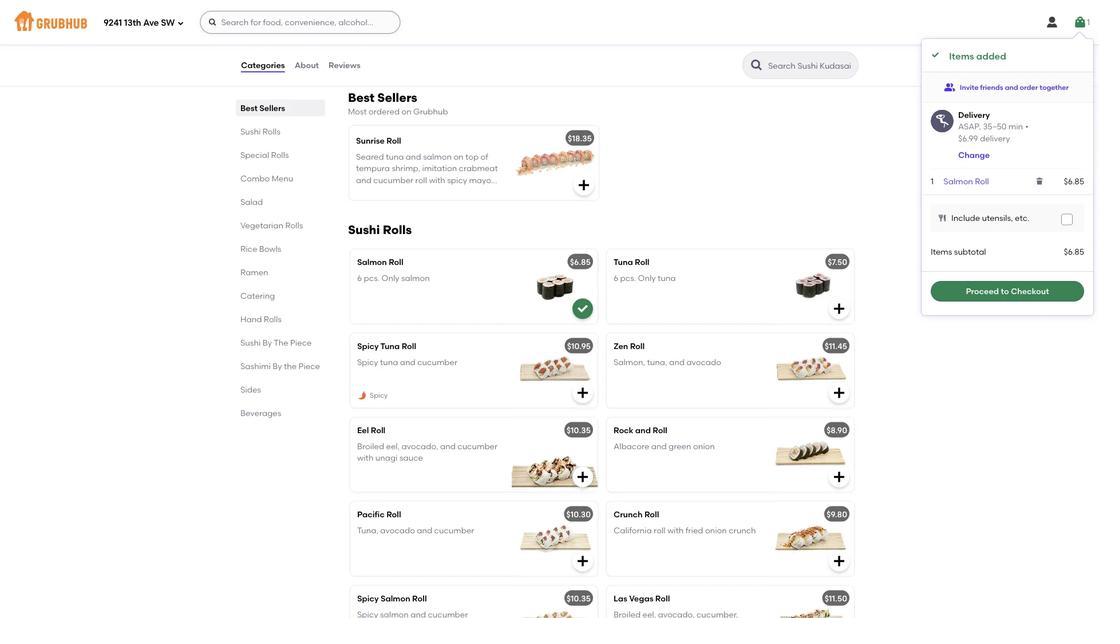 Task type: vqa. For each thing, say whether or not it's contained in the screenshot.
$8.90
yes



Task type: locate. For each thing, give the bounding box(es) containing it.
rolls inside vegetarian rolls tab
[[285, 221, 303, 230]]

with inside "seared tuna and salmon on top of tempura shrimp, imitation crabmeat and cucumber roll with spicy mayo sauce"
[[429, 175, 446, 185]]

1 vertical spatial delivery
[[959, 110, 991, 120]]

spicy
[[357, 341, 379, 351], [357, 358, 378, 367], [370, 391, 388, 400], [357, 594, 379, 604]]

and up shrimp,
[[406, 152, 421, 162]]

2 vertical spatial salmon
[[381, 594, 411, 604]]

by for the
[[263, 338, 272, 348]]

sushi rolls down best sellers
[[241, 127, 281, 136]]

0 vertical spatial tuna
[[386, 152, 404, 162]]

onion right green
[[694, 442, 715, 451]]

sellers for best sellers most ordered on grubhub
[[378, 91, 418, 105]]

spicy tuna roll
[[357, 341, 417, 351]]

sellers inside "best sellers" tab
[[260, 103, 285, 113]]

$10.35 left las
[[567, 594, 591, 604]]

rolls down salad tab
[[285, 221, 303, 230]]

$6.85
[[1065, 176, 1085, 186], [1065, 247, 1085, 257], [570, 257, 591, 267]]

seared tuna and salmon on top of tempura shrimp, imitation crabmeat and cucumber roll with spicy mayo sauce
[[356, 152, 498, 197]]

salmon inside "seared tuna and salmon on top of tempura shrimp, imitation crabmeat and cucumber roll with spicy mayo sauce"
[[423, 152, 452, 162]]

tuna inside "seared tuna and salmon on top of tempura shrimp, imitation crabmeat and cucumber roll with spicy mayo sauce"
[[386, 152, 404, 162]]

0 horizontal spatial tuna
[[381, 341, 400, 351]]

change button
[[959, 150, 990, 161]]

and
[[1006, 83, 1019, 91], [406, 152, 421, 162], [356, 175, 372, 185], [400, 358, 416, 367], [670, 358, 685, 367], [636, 426, 651, 435], [440, 442, 456, 451], [652, 442, 667, 451], [417, 526, 433, 536]]

best for best sellers most ordered on grubhub
[[348, 91, 375, 105]]

rice
[[241, 244, 257, 254]]

Search Sushi Kudasai search field
[[768, 60, 855, 71]]

svg image for 6 pcs. only tuna
[[833, 302, 847, 316]]

with left fried
[[668, 526, 684, 536]]

tuna up the 6 pcs. only tuna
[[614, 257, 633, 267]]

0 vertical spatial with
[[429, 175, 446, 185]]

ave
[[143, 18, 159, 28]]

by inside sushi by the piece tab
[[263, 338, 272, 348]]

onion
[[694, 442, 715, 451], [706, 526, 727, 536]]

1 horizontal spatial on
[[454, 152, 464, 162]]

roll down shrimp,
[[416, 175, 427, 185]]

piece
[[290, 338, 312, 348], [299, 361, 320, 371]]

2 vertical spatial sushi
[[241, 338, 261, 348]]

best up most
[[348, 91, 375, 105]]

0 horizontal spatial sushi rolls
[[241, 127, 281, 136]]

0 horizontal spatial pcs.
[[364, 273, 380, 283]]

of
[[481, 152, 489, 162]]

sushi up special
[[241, 127, 261, 136]]

on
[[402, 107, 412, 117], [454, 152, 464, 162]]

crunch roll
[[614, 510, 660, 519]]

• right the mi
[[381, 16, 384, 25]]

avocado down the pacific roll
[[381, 526, 415, 536]]

spicy salmon roll image
[[512, 586, 598, 619]]

1 vertical spatial salmon
[[402, 273, 430, 283]]

min up delivery
[[1009, 122, 1024, 132]]

2 horizontal spatial min
[[1009, 122, 1024, 132]]

sushi up 6 pcs. only salmon on the top left of the page
[[348, 222, 380, 237]]

0 vertical spatial tuna
[[614, 257, 633, 267]]

seared
[[356, 152, 384, 162]]

proceed to checkout button
[[931, 281, 1085, 302]]

zen
[[614, 341, 629, 351]]

and right tuna,
[[417, 526, 433, 536]]

0 vertical spatial delivery
[[275, 6, 303, 15]]

sides
[[241, 385, 261, 395]]

salmon roll image
[[512, 249, 598, 324]]

rock
[[614, 426, 634, 435]]

sushi
[[241, 127, 261, 136], [348, 222, 380, 237], [241, 338, 261, 348]]

on inside "seared tuna and salmon on top of tempura shrimp, imitation crabmeat and cucumber roll with spicy mayo sauce"
[[454, 152, 464, 162]]

1 vertical spatial •
[[1026, 122, 1029, 132]]

1 $10.35 from the top
[[567, 426, 591, 435]]

best sellers most ordered on grubhub
[[348, 91, 448, 117]]

1 vertical spatial tuna
[[658, 273, 676, 283]]

1 horizontal spatial only
[[638, 273, 656, 283]]

salmon roll down change button
[[944, 176, 990, 186]]

only for tuna
[[638, 273, 656, 283]]

unagi
[[376, 453, 398, 463]]

• down order
[[1026, 122, 1029, 132]]

onion right fried
[[706, 526, 727, 536]]

cucumber inside "seared tuna and salmon on top of tempura shrimp, imitation crabmeat and cucumber roll with spicy mayo sauce"
[[374, 175, 414, 185]]

sauce inside "seared tuna and salmon on top of tempura shrimp, imitation crabmeat and cucumber roll with spicy mayo sauce"
[[356, 187, 380, 197]]

categories button
[[241, 45, 286, 86]]

1 only from the left
[[382, 273, 400, 283]]

0 vertical spatial roll
[[416, 175, 427, 185]]

0 vertical spatial sauce
[[356, 187, 380, 197]]

items
[[950, 51, 975, 62], [931, 247, 953, 257]]

1 vertical spatial on
[[454, 152, 464, 162]]

and down spicy tuna roll
[[400, 358, 416, 367]]

salmon
[[423, 152, 452, 162], [402, 273, 430, 283]]

items left added at top right
[[950, 51, 975, 62]]

salmon,
[[614, 358, 646, 367]]

0 horizontal spatial salmon roll
[[357, 257, 404, 267]]

0 vertical spatial sushi
[[241, 127, 261, 136]]

combo menu
[[241, 174, 293, 183]]

best inside tab
[[241, 103, 258, 113]]

sellers up sushi rolls tab
[[260, 103, 285, 113]]

1 6 from the left
[[357, 273, 362, 283]]

by inside sashimi by the piece tab
[[273, 361, 282, 371]]

salmon roll up 6 pcs. only salmon on the top left of the page
[[357, 257, 404, 267]]

the
[[274, 338, 289, 348]]

1 vertical spatial items
[[931, 247, 953, 257]]

best
[[348, 91, 375, 105], [241, 103, 258, 113]]

sushi rolls up 6 pcs. only salmon on the top left of the page
[[348, 222, 412, 237]]

on right "ordered"
[[402, 107, 412, 117]]

rolls for vegetarian rolls tab
[[285, 221, 303, 230]]

2 vertical spatial with
[[668, 526, 684, 536]]

spicy for spicy salmon roll
[[357, 594, 379, 604]]

1 pcs. from the left
[[364, 273, 380, 283]]

broiled eel, avocado, and cucumber with unagi sauce
[[357, 442, 498, 463]]

piece right the
[[290, 338, 312, 348]]

friends
[[981, 83, 1004, 91]]

only
[[382, 273, 400, 283], [638, 273, 656, 283]]

delivery inside delivery 35–50 min
[[275, 6, 303, 15]]

rice bowls tab
[[241, 243, 321, 255]]

$10.35
[[567, 426, 591, 435], [567, 594, 591, 604]]

35–50 up categories
[[272, 16, 292, 25]]

0 horizontal spatial only
[[382, 273, 400, 283]]

beverages
[[241, 408, 281, 418]]

0 vertical spatial $10.35
[[567, 426, 591, 435]]

1
[[1088, 17, 1091, 27], [931, 176, 934, 186]]

1 vertical spatial avocado
[[381, 526, 415, 536]]

avocado right tuna, at the bottom right of the page
[[687, 358, 722, 367]]

2 pcs. from the left
[[621, 273, 637, 283]]

sellers for best sellers
[[260, 103, 285, 113]]

rolls down sushi rolls tab
[[271, 150, 289, 160]]

1 horizontal spatial salmon roll
[[944, 176, 990, 186]]

1 horizontal spatial tuna
[[614, 257, 633, 267]]

0 horizontal spatial 1
[[931, 176, 934, 186]]

1 vertical spatial tuna
[[381, 341, 400, 351]]

0 horizontal spatial sauce
[[356, 187, 380, 197]]

0 horizontal spatial delivery
[[275, 6, 303, 15]]

sellers inside best sellers most ordered on grubhub
[[378, 91, 418, 105]]

1 vertical spatial salmon roll
[[357, 257, 404, 267]]

rolls for special rolls tab
[[271, 150, 289, 160]]

proceed to checkout
[[967, 287, 1050, 296]]

0 horizontal spatial •
[[381, 16, 384, 25]]

items for items subtotal
[[931, 247, 953, 257]]

2 horizontal spatial with
[[668, 526, 684, 536]]

1 horizontal spatial avocado
[[687, 358, 722, 367]]

tuna for salmon
[[386, 152, 404, 162]]

and right rock
[[636, 426, 651, 435]]

main navigation navigation
[[0, 0, 1100, 45]]

•
[[381, 16, 384, 25], [1026, 122, 1029, 132]]

1 horizontal spatial min
[[406, 16, 419, 25]]

by left the the
[[273, 361, 282, 371]]

california roll with fried onion crunch
[[614, 526, 756, 536]]

1 horizontal spatial pcs.
[[621, 273, 637, 283]]

1 horizontal spatial 6
[[614, 273, 619, 283]]

svg image
[[1046, 15, 1060, 29], [1074, 15, 1088, 29], [208, 18, 217, 27], [177, 20, 184, 27], [931, 50, 941, 60], [577, 178, 591, 192], [938, 214, 947, 223], [576, 302, 590, 316], [833, 470, 847, 484], [576, 555, 590, 568]]

pacific roll image
[[512, 502, 598, 576]]

sunrise roll image
[[513, 126, 599, 200]]

0 vertical spatial salmon
[[944, 176, 974, 186]]

special rolls
[[241, 150, 289, 160]]

min right "10–20"
[[406, 16, 419, 25]]

35–50
[[272, 16, 292, 25], [984, 122, 1007, 132]]

1 horizontal spatial by
[[273, 361, 282, 371]]

delivery
[[275, 6, 303, 15], [959, 110, 991, 120]]

0 vertical spatial 1
[[1088, 17, 1091, 27]]

delivery inside 'delivery asap, 35–50 min • $6.99 delivery'
[[959, 110, 991, 120]]

sushi for sushi by the piece tab
[[241, 338, 261, 348]]

1 horizontal spatial sellers
[[378, 91, 418, 105]]

sellers up "ordered"
[[378, 91, 418, 105]]

sellers
[[378, 91, 418, 105], [260, 103, 285, 113]]

0 vertical spatial salmon roll
[[944, 176, 990, 186]]

las vegas roll image
[[769, 586, 855, 619]]

rolls up special rolls at the left top of the page
[[263, 127, 281, 136]]

0 horizontal spatial 6
[[357, 273, 362, 283]]

sauce inside broiled eel, avocado, and cucumber with unagi sauce
[[400, 453, 423, 463]]

invite
[[961, 83, 979, 91]]

2 6 from the left
[[614, 273, 619, 283]]

tuna,
[[357, 526, 379, 536]]

min up about
[[294, 16, 306, 25]]

with down "broiled"
[[357, 453, 374, 463]]

0 vertical spatial sushi rolls
[[241, 127, 281, 136]]

min
[[294, 16, 306, 25], [406, 16, 419, 25], [1009, 122, 1024, 132]]

tuna,
[[648, 358, 668, 367]]

piece right the the
[[299, 361, 320, 371]]

2 $10.35 from the top
[[567, 594, 591, 604]]

0 horizontal spatial with
[[357, 453, 374, 463]]

0 vertical spatial on
[[402, 107, 412, 117]]

with down imitation in the left top of the page
[[429, 175, 446, 185]]

0 vertical spatial by
[[263, 338, 272, 348]]

tuna
[[614, 257, 633, 267], [381, 341, 400, 351]]

1 horizontal spatial roll
[[654, 526, 666, 536]]

combo
[[241, 174, 270, 183]]

2 only from the left
[[638, 273, 656, 283]]

eel
[[357, 426, 369, 435]]

piece for sashimi by the piece
[[299, 361, 320, 371]]

tuna for cucumber
[[380, 358, 398, 367]]

spicy for spicy tuna and cucumber
[[357, 358, 378, 367]]

rolls right hand
[[264, 314, 282, 324]]

1 horizontal spatial best
[[348, 91, 375, 105]]

0 horizontal spatial sellers
[[260, 103, 285, 113]]

1 vertical spatial $10.35
[[567, 594, 591, 604]]

sauce
[[356, 187, 380, 197], [400, 453, 423, 463]]

1 horizontal spatial •
[[1026, 122, 1029, 132]]

delivery icon image
[[931, 110, 954, 133]]

0 vertical spatial piece
[[290, 338, 312, 348]]

35–50 up delivery
[[984, 122, 1007, 132]]

tempura
[[356, 164, 390, 173]]

0 vertical spatial •
[[381, 16, 384, 25]]

0 horizontal spatial best
[[241, 103, 258, 113]]

sauce down the 'tempura'
[[356, 187, 380, 197]]

0 horizontal spatial by
[[263, 338, 272, 348]]

by left the
[[263, 338, 272, 348]]

sashimi by the piece
[[241, 361, 320, 371]]

by
[[263, 338, 272, 348], [273, 361, 282, 371]]

roll
[[387, 136, 401, 145], [976, 176, 990, 186], [389, 257, 404, 267], [635, 257, 650, 267], [402, 341, 417, 351], [631, 341, 645, 351], [371, 426, 386, 435], [653, 426, 668, 435], [387, 510, 401, 519], [645, 510, 660, 519], [412, 594, 427, 604], [656, 594, 670, 604]]

1 horizontal spatial sushi rolls
[[348, 222, 412, 237]]

rolls inside sushi rolls tab
[[263, 127, 281, 136]]

sauce down avocado,
[[400, 453, 423, 463]]

$10.35 left rock
[[567, 426, 591, 435]]

best sellers tab
[[241, 102, 321, 114]]

vegetarian rolls
[[241, 221, 303, 230]]

spicy image
[[357, 391, 368, 401]]

1 vertical spatial 35–50
[[984, 122, 1007, 132]]

svg image for broiled eel, avocado, and cucumber with unagi sauce
[[576, 470, 590, 484]]

tuna
[[386, 152, 404, 162], [658, 273, 676, 283], [380, 358, 398, 367]]

and left order
[[1006, 83, 1019, 91]]

rolls inside hand rolls tab
[[264, 314, 282, 324]]

0 vertical spatial avocado
[[687, 358, 722, 367]]

0 horizontal spatial min
[[294, 16, 306, 25]]

1 horizontal spatial delivery
[[959, 110, 991, 120]]

9241
[[104, 18, 122, 28]]

1 vertical spatial sushi rolls
[[348, 222, 412, 237]]

mi
[[370, 16, 379, 25]]

svg image
[[1036, 177, 1045, 186], [833, 302, 847, 316], [576, 386, 590, 400], [833, 386, 847, 400], [576, 470, 590, 484], [833, 555, 847, 568]]

on left top
[[454, 152, 464, 162]]

piece for sushi by the piece
[[290, 338, 312, 348]]

delivery asap, 35–50 min • $6.99 delivery
[[959, 110, 1029, 143]]

0 horizontal spatial roll
[[416, 175, 427, 185]]

tuna up spicy tuna and cucumber
[[381, 341, 400, 351]]

ramen tab
[[241, 266, 321, 278]]

svg image inside 1 button
[[1074, 15, 1088, 29]]

people icon image
[[944, 82, 956, 93]]

piece inside sushi by the piece tab
[[290, 338, 312, 348]]

0 vertical spatial items
[[950, 51, 975, 62]]

and right avocado,
[[440, 442, 456, 451]]

option group
[[241, 1, 437, 30]]

1 button
[[1074, 12, 1091, 33]]

pcs.
[[364, 273, 380, 283], [621, 273, 637, 283]]

fried
[[686, 526, 704, 536]]

on inside best sellers most ordered on grubhub
[[402, 107, 412, 117]]

salmon inside items added tooltip
[[944, 176, 974, 186]]

best up sushi rolls tab
[[241, 103, 258, 113]]

1 horizontal spatial with
[[429, 175, 446, 185]]

invite friends and order together
[[961, 83, 1070, 91]]

1 horizontal spatial 35–50
[[984, 122, 1007, 132]]

pickup 5.9 mi • 10–20 min
[[359, 6, 419, 25]]

tuna roll image
[[769, 249, 855, 324]]

1 vertical spatial sauce
[[400, 453, 423, 463]]

items left subtotal
[[931, 247, 953, 257]]

1 vertical spatial by
[[273, 361, 282, 371]]

svg image for california roll with fried onion crunch
[[833, 555, 847, 568]]

1 vertical spatial 1
[[931, 176, 934, 186]]

2 vertical spatial tuna
[[380, 358, 398, 367]]

1 vertical spatial piece
[[299, 361, 320, 371]]

Search for food, convenience, alcohol... search field
[[200, 11, 401, 34]]

roll right california
[[654, 526, 666, 536]]

0 horizontal spatial 35–50
[[272, 16, 292, 25]]

best inside best sellers most ordered on grubhub
[[348, 91, 375, 105]]

include
[[952, 213, 981, 223]]

rolls inside special rolls tab
[[271, 150, 289, 160]]

6 for 6 pcs. only tuna
[[614, 273, 619, 283]]

pickup
[[377, 6, 400, 15]]

0 vertical spatial 35–50
[[272, 16, 292, 25]]

pacific roll
[[357, 510, 401, 519]]

sushi down hand
[[241, 338, 261, 348]]

piece inside sashimi by the piece tab
[[299, 361, 320, 371]]

roll
[[416, 175, 427, 185], [654, 526, 666, 536]]

1 vertical spatial with
[[357, 453, 374, 463]]

special rolls tab
[[241, 149, 321, 161]]

las vegas roll
[[614, 594, 670, 604]]

0 vertical spatial salmon
[[423, 152, 452, 162]]

utensils,
[[983, 213, 1014, 223]]

best for best sellers
[[241, 103, 258, 113]]

1 horizontal spatial 1
[[1088, 17, 1091, 27]]

1 horizontal spatial sauce
[[400, 453, 423, 463]]

0 horizontal spatial on
[[402, 107, 412, 117]]



Task type: describe. For each thing, give the bounding box(es) containing it.
invite friends and order together button
[[944, 77, 1070, 98]]

vegetarian
[[241, 221, 284, 230]]

sashimi by the piece tab
[[241, 360, 321, 372]]

spicy for spicy
[[370, 391, 388, 400]]

crunch roll image
[[769, 502, 855, 576]]

sushi for sushi rolls tab
[[241, 127, 261, 136]]

• inside 'delivery asap, 35–50 min • $6.99 delivery'
[[1026, 122, 1029, 132]]

zen roll image
[[769, 334, 855, 408]]

5.9
[[359, 16, 368, 25]]

$8.90
[[827, 426, 848, 435]]

and inside broiled eel, avocado, and cucumber with unagi sauce
[[440, 442, 456, 451]]

las
[[614, 594, 628, 604]]

and right tuna, at the bottom right of the page
[[670, 358, 685, 367]]

$11.50
[[825, 594, 848, 604]]

spicy salmon roll
[[357, 594, 427, 604]]

menu
[[272, 174, 293, 183]]

35–50 inside 'delivery asap, 35–50 min • $6.99 delivery'
[[984, 122, 1007, 132]]

salmon for only
[[402, 273, 430, 283]]

$18.35
[[568, 133, 592, 143]]

9241 13th ave sw
[[104, 18, 175, 28]]

sides tab
[[241, 384, 321, 396]]

together
[[1040, 83, 1070, 91]]

$10.35 for spicy salmon roll
[[567, 594, 591, 604]]

hand
[[241, 314, 262, 324]]

$10.35 for eel roll
[[567, 426, 591, 435]]

crunch
[[614, 510, 643, 519]]

sushi by the piece tab
[[241, 337, 321, 349]]

grubhub
[[414, 107, 448, 117]]

0 horizontal spatial avocado
[[381, 526, 415, 536]]

salmon roll link
[[944, 176, 990, 186]]

with inside broiled eel, avocado, and cucumber with unagi sauce
[[357, 453, 374, 463]]

on for sellers
[[402, 107, 412, 117]]

delivery for asap,
[[959, 110, 991, 120]]

$10.95
[[567, 341, 591, 351]]

1 vertical spatial salmon
[[357, 257, 387, 267]]

catering tab
[[241, 290, 321, 302]]

$11.45
[[825, 341, 848, 351]]

spicy for spicy tuna roll
[[357, 341, 379, 351]]

roll inside items added tooltip
[[976, 176, 990, 186]]

catering
[[241, 291, 275, 301]]

35–50 inside delivery 35–50 min
[[272, 16, 292, 25]]

and down the 'tempura'
[[356, 175, 372, 185]]

min inside delivery 35–50 min
[[294, 16, 306, 25]]

change
[[959, 150, 990, 160]]

pacific
[[357, 510, 385, 519]]

zen roll
[[614, 341, 645, 351]]

subtotal
[[955, 247, 987, 257]]

tuna roll
[[614, 257, 650, 267]]

rolls for sushi rolls tab
[[263, 127, 281, 136]]

roll inside "seared tuna and salmon on top of tempura shrimp, imitation crabmeat and cucumber roll with spicy mayo sauce"
[[416, 175, 427, 185]]

13th
[[124, 18, 141, 28]]

salmon, tuna, and avocado
[[614, 358, 722, 367]]

10–20
[[386, 16, 405, 25]]

and left green
[[652, 442, 667, 451]]

svg image inside items added tooltip
[[1036, 177, 1045, 186]]

reviews button
[[328, 45, 361, 86]]

sushi by the piece
[[241, 338, 312, 348]]

$6.99
[[959, 133, 979, 143]]

the
[[284, 361, 297, 371]]

min inside 'delivery asap, 35–50 min • $6.99 delivery'
[[1009, 122, 1024, 132]]

california
[[614, 526, 652, 536]]

sunrise roll
[[356, 136, 401, 145]]

search icon image
[[750, 58, 764, 72]]

rolls for hand rolls tab
[[264, 314, 282, 324]]

spicy tuna roll image
[[512, 334, 598, 408]]

beverages tab
[[241, 407, 321, 419]]

crunch
[[729, 526, 756, 536]]

option group containing delivery 35–50 min
[[241, 1, 437, 30]]

1 vertical spatial roll
[[654, 526, 666, 536]]

proceed
[[967, 287, 1000, 296]]

top
[[466, 152, 479, 162]]

sashimi
[[241, 361, 271, 371]]

1 inside button
[[1088, 17, 1091, 27]]

svg image for salmon, tuna, and avocado
[[833, 386, 847, 400]]

order
[[1021, 83, 1039, 91]]

by for the
[[273, 361, 282, 371]]

sunrise
[[356, 136, 385, 145]]

$7.50
[[828, 257, 848, 267]]

to
[[1002, 287, 1010, 296]]

rice bowls
[[241, 244, 281, 254]]

combo menu tab
[[241, 172, 321, 184]]

rock and roll
[[614, 426, 668, 435]]

ordered
[[369, 107, 400, 117]]

albacore
[[614, 442, 650, 451]]

rock and roll image
[[769, 418, 855, 492]]

only for salmon
[[382, 273, 400, 283]]

categories
[[241, 60, 285, 70]]

broiled
[[357, 442, 384, 451]]

tuna, avocado and cucumber
[[357, 526, 475, 536]]

salmon roll inside items added tooltip
[[944, 176, 990, 186]]

$9.80
[[827, 510, 848, 519]]

cucumber inside broiled eel, avocado, and cucumber with unagi sauce
[[458, 442, 498, 451]]

items for items added
[[950, 51, 975, 62]]

vegetarian rolls tab
[[241, 219, 321, 231]]

1 vertical spatial sushi
[[348, 222, 380, 237]]

delivery for 35–50
[[275, 6, 303, 15]]

best sellers
[[241, 103, 285, 113]]

delivery
[[981, 133, 1011, 143]]

delivery 35–50 min
[[272, 6, 306, 25]]

include utensils, etc.
[[952, 213, 1030, 223]]

ramen
[[241, 268, 268, 277]]

salad tab
[[241, 196, 321, 208]]

on for tuna
[[454, 152, 464, 162]]

about
[[295, 60, 319, 70]]

bowls
[[259, 244, 281, 254]]

special
[[241, 150, 269, 160]]

eel roll
[[357, 426, 386, 435]]

albacore and green onion
[[614, 442, 715, 451]]

items added
[[950, 51, 1007, 62]]

mayo
[[469, 175, 491, 185]]

spicy
[[447, 175, 467, 185]]

0 vertical spatial onion
[[694, 442, 715, 451]]

1 vertical spatial onion
[[706, 526, 727, 536]]

eel,
[[386, 442, 400, 451]]

6 pcs. only salmon
[[357, 273, 430, 283]]

min inside pickup 5.9 mi • 10–20 min
[[406, 16, 419, 25]]

and inside button
[[1006, 83, 1019, 91]]

pcs. for 6 pcs. only salmon
[[364, 273, 380, 283]]

vegas
[[630, 594, 654, 604]]

sushi rolls inside sushi rolls tab
[[241, 127, 281, 136]]

• inside pickup 5.9 mi • 10–20 min
[[381, 16, 384, 25]]

$10.30
[[567, 510, 591, 519]]

sw
[[161, 18, 175, 28]]

rolls up 6 pcs. only salmon on the top left of the page
[[383, 222, 412, 237]]

1 inside items added tooltip
[[931, 176, 934, 186]]

salad
[[241, 197, 263, 207]]

etc.
[[1016, 213, 1030, 223]]

salmon for and
[[423, 152, 452, 162]]

sushi rolls tab
[[241, 125, 321, 137]]

avocado,
[[402, 442, 439, 451]]

eel roll image
[[512, 418, 598, 492]]

spicy tuna and cucumber
[[357, 358, 458, 367]]

hand rolls tab
[[241, 313, 321, 325]]

about button
[[294, 45, 320, 86]]

6 for 6 pcs. only salmon
[[357, 273, 362, 283]]

checkout
[[1012, 287, 1050, 296]]

items added tooltip
[[922, 32, 1094, 316]]

added
[[977, 51, 1007, 62]]

pcs. for 6 pcs. only tuna
[[621, 273, 637, 283]]



